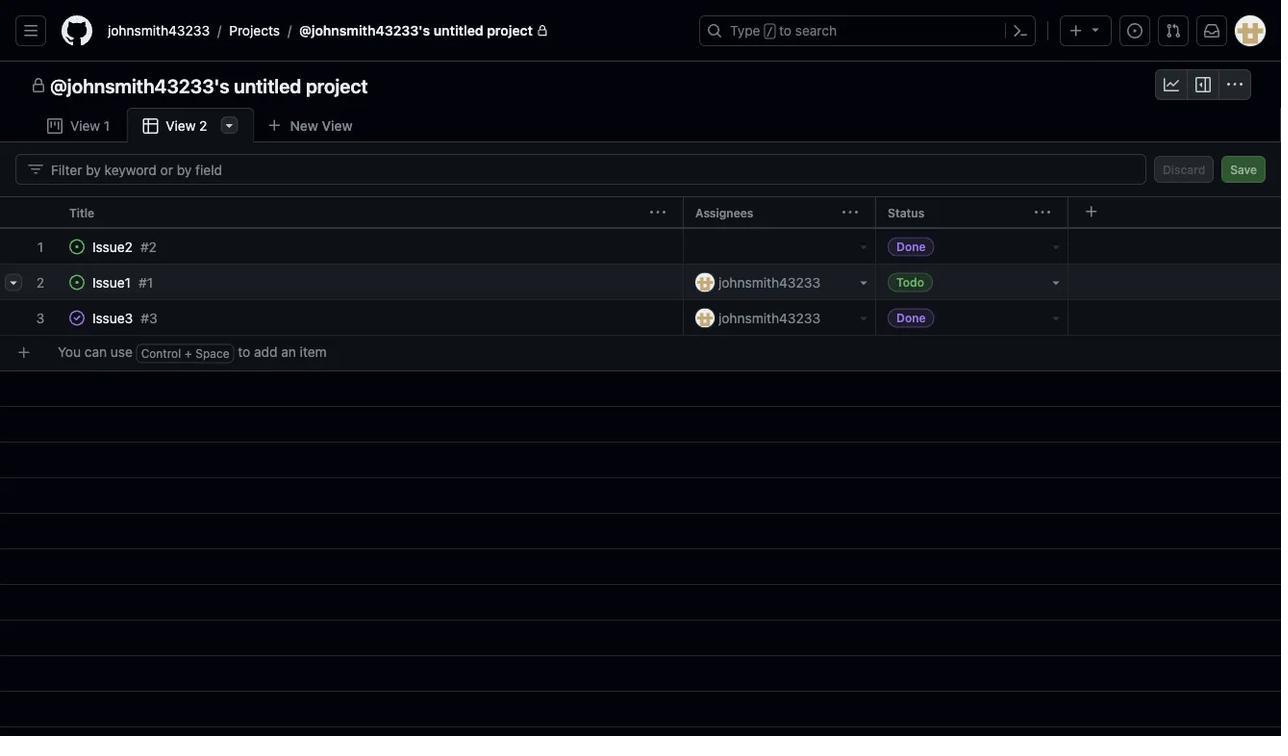 Task type: describe. For each thing, give the bounding box(es) containing it.
you
[[58, 344, 81, 360]]

type
[[730, 23, 761, 38]]

row containing you can use
[[8, 335, 1282, 371]]

plus image
[[1069, 23, 1085, 38]]

johnsmith43233 link
[[100, 15, 218, 46]]

save button
[[1222, 156, 1266, 183]]

tab panel containing 1
[[0, 142, 1282, 736]]

row containing 3
[[0, 300, 1282, 336]]

1 horizontal spatial @johnsmith43233's
[[299, 23, 430, 38]]

project inside navigation
[[306, 74, 368, 97]]

2 horizontal spatial 1
[[147, 274, 153, 290]]

new
[[290, 117, 318, 133]]

row containing 2
[[0, 265, 1282, 300]]

open issue image
[[69, 239, 85, 255]]

johnsmith43233 inside "johnsmith43233 / projects /"
[[108, 23, 210, 38]]

create new item or add existing item image
[[16, 345, 32, 360]]

view 1
[[70, 118, 110, 134]]

0 horizontal spatial 1
[[37, 239, 43, 255]]

status column header
[[876, 196, 1076, 229]]

title
[[69, 206, 94, 219]]

view 2
[[166, 118, 207, 134]]

save
[[1231, 163, 1258, 176]]

@johnsmith43233's untitled project link
[[292, 15, 556, 46]]

row containing title
[[0, 196, 1282, 229]]

grid containing 1
[[0, 196, 1282, 736]]

issue2
[[92, 239, 133, 255]]

sc 9kayk9 0 image inside view filters "region"
[[28, 162, 43, 177]]

0 horizontal spatial 2
[[36, 274, 44, 290]]

command palette image
[[1013, 23, 1029, 38]]

/ for type
[[767, 25, 774, 38]]

issue3
[[92, 310, 133, 326]]

an
[[281, 344, 296, 360]]

view for view 2
[[166, 118, 196, 134]]

new view button
[[255, 110, 365, 141]]

row actions image
[[6, 275, 21, 290]]

untitled inside project navigation
[[234, 74, 302, 97]]

1 3 from the left
[[36, 310, 45, 326]]

issue3 # 3
[[92, 310, 157, 326]]

view 1 link
[[31, 108, 126, 143]]

git pull request image
[[1166, 23, 1182, 38]]

use
[[111, 344, 133, 360]]

projects link
[[222, 15, 288, 46]]

issue3 link
[[92, 308, 133, 328]]

cell for 3
[[1068, 300, 1282, 336]]

issue2 link
[[92, 237, 133, 257]]

issue1
[[92, 274, 131, 290]]

0 vertical spatial @johnsmith43233's untitled project
[[299, 23, 533, 38]]

assignees column options image
[[843, 205, 858, 220]]

discard button
[[1155, 156, 1215, 183]]

space
[[196, 347, 230, 361]]

type / to search
[[730, 23, 837, 38]]

view for view 1
[[70, 118, 100, 134]]

untitled inside 'list'
[[434, 23, 484, 38]]

lock image
[[537, 25, 548, 37]]



Task type: vqa. For each thing, say whether or not it's contained in the screenshot.
# for 3
yes



Task type: locate. For each thing, give the bounding box(es) containing it.
project navigation
[[0, 62, 1282, 108]]

projects
[[229, 23, 280, 38]]

1 vertical spatial untitled
[[234, 74, 302, 97]]

done down todo
[[897, 311, 926, 325]]

0 vertical spatial to
[[780, 23, 792, 38]]

1 horizontal spatial 2
[[149, 239, 157, 255]]

2 horizontal spatial 2
[[199, 118, 207, 134]]

project left lock icon
[[487, 23, 533, 38]]

tab panel
[[0, 142, 1282, 736]]

row
[[0, 196, 1282, 229], [0, 229, 1282, 265], [0, 265, 1282, 300], [0, 300, 1282, 336], [8, 335, 1282, 371]]

johnsmith43233 image
[[696, 273, 715, 292]]

/ right type at the top of page
[[767, 25, 774, 38]]

0 horizontal spatial view
[[70, 118, 100, 134]]

# right the issue2
[[140, 239, 149, 255]]

2 vertical spatial 1
[[147, 274, 153, 290]]

3
[[36, 310, 45, 326], [149, 310, 157, 326]]

1 vertical spatial project
[[306, 74, 368, 97]]

1 horizontal spatial /
[[288, 23, 292, 38]]

0 horizontal spatial untitled
[[234, 74, 302, 97]]

1 vertical spatial done
[[897, 311, 926, 325]]

view up title
[[70, 118, 100, 134]]

johnsmith43233 right johnsmith43233 image at the top right of page
[[719, 310, 821, 326]]

# for 3
[[141, 310, 149, 326]]

sc 9kayk9 0 image
[[1196, 77, 1212, 92], [1228, 77, 1243, 92], [143, 118, 158, 134], [28, 162, 43, 177], [856, 239, 872, 255], [1049, 310, 1064, 326]]

tab list
[[31, 108, 396, 143]]

2 right row actions image
[[36, 274, 44, 290]]

list containing johnsmith43233 / projects /
[[100, 15, 688, 46]]

Filter by keyword or by field field
[[51, 155, 1131, 184]]

2 3 from the left
[[149, 310, 157, 326]]

2 done from the top
[[897, 311, 926, 325]]

2 right the issue2
[[149, 239, 157, 255]]

view inside popup button
[[322, 117, 353, 133]]

@johnsmith43233's untitled project inside project navigation
[[50, 74, 368, 97]]

view
[[322, 117, 353, 133], [70, 118, 100, 134], [166, 118, 196, 134]]

triangle down image
[[1088, 22, 1104, 37]]

0 horizontal spatial to
[[238, 344, 250, 360]]

you can use control + space to add an item
[[58, 344, 327, 361]]

cell for 1
[[1068, 229, 1282, 265]]

1 horizontal spatial to
[[780, 23, 792, 38]]

1 vertical spatial @johnsmith43233's untitled project
[[50, 74, 368, 97]]

1 view from the left
[[322, 117, 353, 133]]

1 done from the top
[[897, 240, 926, 254]]

to left search
[[780, 23, 792, 38]]

/ inside type / to search
[[767, 25, 774, 38]]

sc 9kayk9 0 image inside view 1 link
[[47, 118, 63, 134]]

2 view from the left
[[70, 118, 100, 134]]

Start typing to create a draft, or type hashtag to select a repository text field
[[38, 335, 1282, 371]]

cell
[[1068, 229, 1282, 265], [1068, 265, 1282, 300], [1068, 300, 1282, 336]]

add field image
[[1085, 204, 1100, 219]]

3 view from the left
[[166, 118, 196, 134]]

1 horizontal spatial project
[[487, 23, 533, 38]]

new view
[[290, 117, 353, 133]]

1 horizontal spatial untitled
[[434, 23, 484, 38]]

2 vertical spatial #
[[141, 310, 149, 326]]

2 vertical spatial 2
[[36, 274, 44, 290]]

homepage image
[[62, 15, 92, 46]]

project up the new view
[[306, 74, 368, 97]]

done
[[897, 240, 926, 254], [897, 311, 926, 325]]

column header
[[0, 196, 58, 229]]

johnsmith43233 for issue1 # 1
[[719, 274, 821, 290]]

to
[[780, 23, 792, 38], [238, 344, 250, 360]]

tab list containing new view
[[31, 108, 396, 143]]

johnsmith43233 / projects /
[[108, 23, 292, 38]]

# right the issue1
[[139, 274, 147, 290]]

project
[[487, 23, 533, 38], [306, 74, 368, 97]]

untitled left lock icon
[[434, 23, 484, 38]]

notifications image
[[1205, 23, 1220, 38]]

assignees column header
[[683, 196, 883, 229]]

1 left view 2
[[104, 118, 110, 134]]

1 inside tab list
[[104, 118, 110, 134]]

1 horizontal spatial view
[[166, 118, 196, 134]]

discard
[[1163, 163, 1206, 176]]

johnsmith43233
[[108, 23, 210, 38], [719, 274, 821, 290], [719, 310, 821, 326]]

0 vertical spatial @johnsmith43233's
[[299, 23, 430, 38]]

@johnsmith43233's inside project navigation
[[50, 74, 230, 97]]

1 left open issue image
[[37, 239, 43, 255]]

+
[[185, 347, 192, 361]]

2
[[199, 118, 207, 134], [149, 239, 157, 255], [36, 274, 44, 290]]

done down status at the right top of page
[[897, 240, 926, 254]]

sc 9kayk9 0 image
[[1164, 77, 1180, 92], [31, 78, 46, 93], [47, 118, 63, 134], [1049, 239, 1064, 255], [856, 275, 872, 290], [1049, 275, 1064, 290], [856, 310, 872, 326]]

# for 2
[[140, 239, 149, 255]]

johnsmith43233 right homepage image
[[108, 23, 210, 38]]

view right new
[[322, 117, 353, 133]]

2 horizontal spatial /
[[767, 25, 774, 38]]

status
[[888, 206, 925, 219]]

closed as completed issue image
[[69, 310, 85, 326]]

0 vertical spatial done
[[897, 240, 926, 254]]

1 cell from the top
[[1068, 229, 1282, 265]]

0 vertical spatial 1
[[104, 118, 110, 134]]

3 up "control"
[[149, 310, 157, 326]]

sc 9kayk9 0 image inside the view 2 link
[[143, 118, 158, 134]]

1 vertical spatial @johnsmith43233's
[[50, 74, 230, 97]]

item
[[300, 344, 327, 360]]

control
[[141, 347, 181, 361]]

done for 3
[[897, 311, 926, 325]]

title column options image
[[651, 205, 666, 220]]

johnsmith43233 image
[[696, 308, 715, 328]]

/ for johnsmith43233
[[218, 23, 222, 38]]

issue opened image
[[1128, 23, 1143, 38]]

view left view options for view 2 image
[[166, 118, 196, 134]]

2 vertical spatial johnsmith43233
[[719, 310, 821, 326]]

#
[[140, 239, 149, 255], [139, 274, 147, 290], [141, 310, 149, 326]]

todo
[[897, 276, 925, 289]]

project inside 'list'
[[487, 23, 533, 38]]

view 2 link
[[126, 108, 255, 143]]

2 cell from the top
[[1068, 265, 1282, 300]]

1
[[104, 118, 110, 134], [37, 239, 43, 255], [147, 274, 153, 290]]

done for 2
[[897, 240, 926, 254]]

issue1 # 1
[[92, 274, 153, 290]]

search
[[796, 23, 837, 38]]

can
[[84, 344, 107, 360]]

1 right the issue1
[[147, 274, 153, 290]]

# for 1
[[139, 274, 147, 290]]

0 vertical spatial project
[[487, 23, 533, 38]]

to inside you can use control + space to add an item
[[238, 344, 250, 360]]

list
[[100, 15, 688, 46]]

to left add
[[238, 344, 250, 360]]

1 horizontal spatial 1
[[104, 118, 110, 134]]

1 vertical spatial to
[[238, 344, 250, 360]]

/ right projects at the left of page
[[288, 23, 292, 38]]

johnsmith43233 right johnsmith43233 icon
[[719, 274, 821, 290]]

issue2 # 2
[[92, 239, 157, 255]]

assignees
[[696, 206, 754, 219]]

0 horizontal spatial project
[[306, 74, 368, 97]]

2 horizontal spatial view
[[322, 117, 353, 133]]

view filters region
[[15, 154, 1266, 185]]

open issue image
[[69, 275, 85, 290]]

1 vertical spatial 1
[[37, 239, 43, 255]]

johnsmith43233 for issue3 # 3
[[719, 310, 821, 326]]

1 vertical spatial johnsmith43233
[[719, 274, 821, 290]]

row containing 1
[[0, 229, 1282, 265]]

3 left closed as completed issue icon
[[36, 310, 45, 326]]

add
[[254, 344, 278, 360]]

untitled
[[434, 23, 484, 38], [234, 74, 302, 97]]

grid
[[0, 196, 1282, 736]]

view options for view 2 image
[[222, 117, 237, 133]]

1 vertical spatial #
[[139, 274, 147, 290]]

0 vertical spatial #
[[140, 239, 149, 255]]

0 vertical spatial johnsmith43233
[[108, 23, 210, 38]]

untitled up new
[[234, 74, 302, 97]]

@johnsmith43233's
[[299, 23, 430, 38], [50, 74, 230, 97]]

1 horizontal spatial 3
[[149, 310, 157, 326]]

/ left projects at the left of page
[[218, 23, 222, 38]]

# right issue3
[[141, 310, 149, 326]]

status column options image
[[1035, 205, 1051, 220]]

0 vertical spatial untitled
[[434, 23, 484, 38]]

0 vertical spatial 2
[[199, 118, 207, 134]]

1 vertical spatial 2
[[149, 239, 157, 255]]

issue1 link
[[92, 272, 131, 293]]

0 horizontal spatial 3
[[36, 310, 45, 326]]

@johnsmith43233's untitled project
[[299, 23, 533, 38], [50, 74, 368, 97]]

title column header
[[58, 196, 691, 229]]

0 horizontal spatial /
[[218, 23, 222, 38]]

3 cell from the top
[[1068, 300, 1282, 336]]

/
[[218, 23, 222, 38], [288, 23, 292, 38], [767, 25, 774, 38]]

0 horizontal spatial @johnsmith43233's
[[50, 74, 230, 97]]

2 left view options for view 2 image
[[199, 118, 207, 134]]

2 inside the view 2 link
[[199, 118, 207, 134]]



